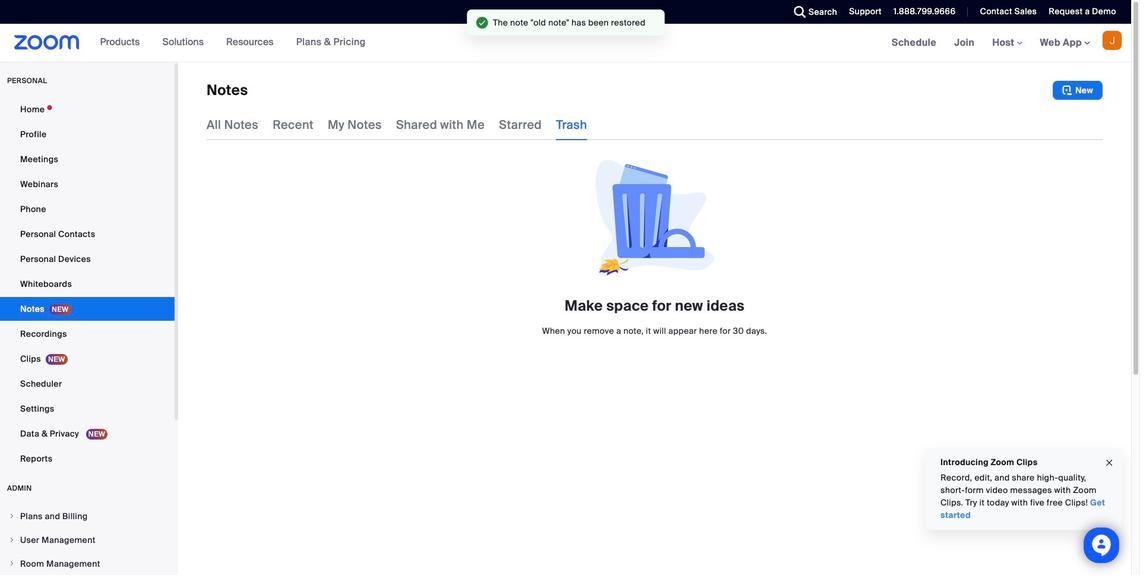 Task type: describe. For each thing, give the bounding box(es) containing it.
personal menu menu
[[0, 97, 175, 472]]

product information navigation
[[91, 24, 375, 62]]

right image
[[8, 537, 15, 544]]



Task type: vqa. For each thing, say whether or not it's contained in the screenshot.
2nd right icon
yes



Task type: locate. For each thing, give the bounding box(es) containing it.
tabs of all notes page tab list
[[207, 109, 588, 140]]

right image up right icon
[[8, 513, 15, 520]]

2 vertical spatial menu item
[[0, 553, 175, 575]]

right image for third menu item from the top
[[8, 560, 15, 567]]

1 vertical spatial right image
[[8, 560, 15, 567]]

meetings navigation
[[883, 24, 1132, 62]]

right image
[[8, 513, 15, 520], [8, 560, 15, 567]]

1 vertical spatial menu item
[[0, 529, 175, 551]]

right image for third menu item from the bottom of the admin menu 'menu'
[[8, 513, 15, 520]]

0 vertical spatial right image
[[8, 513, 15, 520]]

admin menu menu
[[0, 505, 175, 575]]

zoom logo image
[[14, 35, 79, 50]]

success image
[[477, 17, 489, 29]]

3 menu item from the top
[[0, 553, 175, 575]]

profile picture image
[[1103, 31, 1122, 50]]

2 right image from the top
[[8, 560, 15, 567]]

0 vertical spatial menu item
[[0, 505, 175, 528]]

1 right image from the top
[[8, 513, 15, 520]]

2 menu item from the top
[[0, 529, 175, 551]]

1 menu item from the top
[[0, 505, 175, 528]]

right image down right icon
[[8, 560, 15, 567]]

banner
[[0, 24, 1132, 62]]

close image
[[1105, 456, 1115, 470]]

menu item
[[0, 505, 175, 528], [0, 529, 175, 551], [0, 553, 175, 575]]



